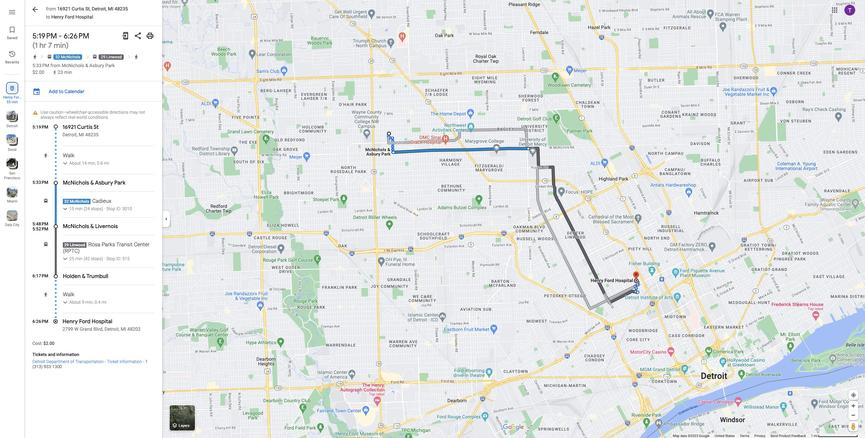 Task type: vqa. For each thing, say whether or not it's contained in the screenshot.
Leaves Newark Liberty International Airport at 9:00 AM on Wednesday, December 13 and arrives at San Francisco International Airport at 12:45 PM on Wednesday, December 13. element
no



Task type: describe. For each thing, give the bounding box(es) containing it.
henry ford hospital
[[3, 95, 21, 104]]

daly city button
[[0, 208, 24, 229]]

0.6
[[97, 161, 103, 166]]

united states
[[715, 435, 735, 438]]

use
[[41, 110, 48, 115]]

2 for detroit
[[12, 115, 14, 120]]

about for about 9 min , 0.4 mi
[[69, 300, 81, 305]]

5:52 pm
[[32, 227, 48, 232]]

asbury inside 5:33 pm from mcnichols & asbury park $2.00
[[89, 63, 104, 68]]

of
[[70, 360, 74, 365]]

privacy
[[755, 435, 766, 438]]

1 vertical spatial asbury
[[95, 180, 113, 187]]

1 horizontal spatial -
[[105, 360, 106, 365]]

hr
[[39, 41, 46, 50]]

2 for doral
[[12, 139, 14, 143]]

& for livernois
[[90, 223, 94, 230]]

tickets and information
[[32, 353, 79, 358]]

stops) for livernois
[[91, 257, 103, 262]]

mi for 0.4 mi
[[102, 300, 106, 305]]

menu image
[[8, 8, 16, 16]]

mcnichols down )
[[61, 55, 80, 59]]

henry for henry ford hospital
[[3, 95, 13, 100]]

min inside 5:19 pm - 6:26 pm ( 1 hr 7 min )
[[54, 41, 66, 50]]

data
[[681, 435, 687, 438]]

caution–wheelchair-
[[49, 110, 88, 115]]

25
[[69, 257, 74, 262]]

48202
[[127, 327, 141, 332]]

show your location image
[[851, 393, 857, 399]]

st
[[94, 124, 99, 131]]

terms button
[[740, 434, 750, 439]]

hospital for henry ford hospital 2799 w grand blvd, detroit, mi 48202
[[92, 319, 112, 325]]

©2023
[[688, 435, 698, 438]]

accessible
[[88, 110, 108, 115]]

miami
[[7, 199, 17, 204]]

mcnichols & livernois
[[63, 223, 118, 230]]

center
[[134, 242, 150, 248]]

always
[[41, 115, 54, 120]]

32 for 32 mcnichols
[[55, 55, 60, 59]]

walking image
[[52, 70, 57, 75]]

rosa
[[88, 242, 100, 248]]

23 min
[[58, 70, 72, 75]]

livernois
[[95, 223, 118, 230]]

5:48 pm
[[32, 222, 48, 227]]

detroit for detroit
[[7, 124, 18, 128]]

send product feedback button
[[771, 434, 806, 439]]

32 mcnichols
[[55, 55, 80, 59]]

mcnichols inside 32 mcnichols cadieux
[[70, 199, 89, 204]]

to inside "from 16921 curtis st, detroit, mi 48235 to henry ford hospital"
[[46, 14, 50, 20]]

ticket information link
[[107, 360, 142, 365]]

- inside 5:19 pm - 6:26 pm ( 1 hr 7 min )
[[59, 31, 62, 41]]

mcnichols down 15
[[63, 223, 89, 230]]

google maps element
[[0, 0, 865, 439]]

cost:
[[32, 341, 42, 346]]

16921 inside 16921 curtis st detroit, mi 48235
[[63, 124, 76, 131]]

show street view coverage image
[[849, 422, 859, 432]]

0 horizontal spatial 29
[[64, 243, 69, 248]]

zoom out image
[[851, 413, 856, 418]]

7
[[48, 41, 52, 50]]

ford inside "from 16921 curtis st, detroit, mi 48235 to henry ford hospital"
[[65, 14, 74, 20]]

48235 inside "from 16921 curtis st, detroit, mi 48235 to henry ford hospital"
[[115, 6, 128, 11]]

may
[[129, 110, 138, 115]]


[[9, 85, 15, 92]]

recents
[[5, 60, 19, 65]]

2799
[[63, 327, 73, 332]]

daly city
[[5, 223, 19, 227]]

cadieux
[[92, 198, 111, 204]]

mi inside 16921 curtis st detroit, mi 48235
[[79, 132, 84, 138]]

united
[[715, 435, 725, 438]]

5:33 pm for 5:33 pm from mcnichols & asbury park $2.00
[[32, 63, 49, 68]]

holden & trumbull
[[63, 273, 108, 280]]

main content containing 5:19 pm
[[24, 0, 162, 439]]

from 16921 curtis st, detroit, mi 48235 to henry ford hospital
[[46, 6, 128, 20]]

min right 23 in the left top of the page
[[64, 70, 72, 75]]

layers
[[179, 424, 190, 429]]

· for livernois
[[104, 257, 105, 262]]

add to calendar
[[49, 89, 84, 95]]

1 mi
[[811, 435, 818, 438]]

product
[[779, 435, 791, 438]]

parks
[[102, 242, 115, 248]]

15 min ( 24 stops) · stop id: 3010
[[69, 207, 132, 212]]

about for about 14 min , 0.6 mi
[[69, 161, 81, 166]]

1 vertical spatial information
[[120, 360, 142, 365]]

detroit department of transportation - ticket information
[[32, 360, 142, 365]]

zoom in image
[[851, 404, 856, 409]]

united states button
[[715, 434, 735, 439]]

0 vertical spatial 29 linwood
[[101, 55, 122, 59]]

henry ford hospital 2799 w grand blvd, detroit, mi 48202
[[63, 319, 141, 332]]

curtis inside 16921 curtis st detroit, mi 48235
[[77, 124, 93, 131]]

daly
[[5, 223, 12, 227]]

0.4
[[95, 300, 100, 305]]

2 horizontal spatial walk image
[[134, 54, 139, 59]]

terms
[[740, 435, 750, 438]]

6:26 pm inside 5:19 pm - 6:26 pm ( 1 hr 7 min )
[[64, 31, 89, 41]]

collapse side panel image
[[163, 216, 170, 223]]

 list
[[0, 0, 24, 439]]

5:33 pm from mcnichols & asbury park $2.00
[[32, 63, 115, 75]]

reflect
[[55, 115, 67, 120]]

$2.00 inside 5:33 pm from mcnichols & asbury park $2.00
[[32, 70, 44, 75]]

francisco
[[4, 176, 20, 180]]

2 places element for detroit
[[7, 114, 14, 120]]

1 horizontal spatial 29
[[101, 55, 105, 59]]

mi inside "from 16921 curtis st, detroit, mi 48235 to henry ford hospital"
[[108, 6, 113, 11]]

42
[[85, 257, 90, 262]]

w
[[74, 327, 79, 332]]

0 horizontal spatial walk image
[[32, 54, 38, 59]]

(313)
[[32, 365, 43, 370]]

1 mi button
[[811, 435, 858, 438]]

( inside 5:19 pm - 6:26 pm ( 1 hr 7 min )
[[32, 41, 35, 50]]

5:19 pm - 6:26 pm ( 1 hr 7 min )
[[32, 31, 89, 50]]

not
[[139, 110, 145, 115]]

32 mcnichols cadieux
[[64, 198, 111, 204]]

hospital for henry ford hospital
[[5, 100, 19, 104]]

24
[[85, 207, 90, 212]]

about 9 min , 0.4 mi
[[69, 300, 106, 305]]

55 min
[[7, 100, 18, 104]]



Task type: locate. For each thing, give the bounding box(es) containing it.
2 places element down 55 min
[[7, 114, 14, 120]]

henry inside henry ford hospital 2799 w grand blvd, detroit, mi 48202
[[63, 319, 78, 325]]

1 about from the top
[[69, 161, 81, 166]]

detroit up doral
[[7, 124, 18, 128]]

henry inside "from 16921 curtis st, detroit, mi 48235 to henry ford hospital"
[[51, 14, 64, 20]]

14
[[82, 161, 87, 166]]

detroit, inside "from 16921 curtis st, detroit, mi 48235 to henry ford hospital"
[[92, 6, 107, 11]]

id: for asbury
[[116, 207, 121, 212]]

0 vertical spatial 5:33 pm
[[32, 63, 49, 68]]

0 vertical spatial hospital
[[76, 14, 93, 20]]

feedback
[[792, 435, 806, 438]]

6:26 pm up 'cost:'
[[32, 319, 48, 324]]

add
[[49, 89, 58, 95]]

0 vertical spatial 1
[[35, 41, 38, 50]]

1 5:33 pm from the top
[[32, 63, 49, 68]]

stop down rosa parks transit center (rptc)
[[106, 257, 115, 262]]

1 horizontal spatial 48235
[[115, 6, 128, 11]]

2 about from the top
[[69, 300, 81, 305]]

2 horizontal spatial -
[[142, 360, 145, 365]]

1 horizontal spatial ford
[[65, 14, 74, 20]]

0 vertical spatial mi
[[104, 161, 109, 166]]

conditions
[[88, 115, 108, 120]]

detroit, right blvd,
[[105, 327, 120, 332]]

0 horizontal spatial 48235
[[85, 132, 99, 138]]

-
[[59, 31, 62, 41], [105, 360, 106, 365], [142, 360, 145, 365]]

id: left 515 on the bottom of page
[[116, 257, 121, 262]]

city
[[13, 223, 19, 227]]

bus image up 5:33 pm from mcnichols & asbury park $2.00
[[92, 54, 97, 59]]

detroit, down real-
[[63, 132, 78, 138]]

park inside 5:33 pm from mcnichols & asbury park $2.00
[[105, 63, 115, 68]]

0 horizontal spatial to
[[46, 14, 50, 20]]

walk image
[[43, 292, 48, 297]]

1 vertical spatial 29
[[64, 243, 69, 248]]

5:19 pm inside 5:19 pm - 6:26 pm ( 1 hr 7 min )
[[32, 31, 57, 41]]

1 right feedback
[[811, 435, 813, 438]]

google
[[699, 435, 710, 438]]

29 linwood left , then icon
[[101, 55, 122, 59]]

2 places element for doral
[[7, 138, 14, 144]]

5:33 pm for 5:33 pm
[[32, 180, 48, 185]]

& for trumbull
[[82, 273, 85, 280]]

2 5:19 pm from the top
[[32, 125, 48, 130]]

1 vertical spatial 32
[[64, 199, 69, 204]]

1 vertical spatial $2.00
[[43, 341, 54, 346]]

henry
[[51, 14, 64, 20], [3, 95, 13, 100], [63, 319, 78, 325]]

2 5:33 pm from the top
[[32, 180, 48, 185]]

0 horizontal spatial linwood
[[70, 243, 85, 248]]

2 vertical spatial ford
[[79, 319, 90, 325]]

0 horizontal spatial , then image
[[40, 54, 45, 59]]

1 inside 5:19 pm - 6:26 pm ( 1 hr 7 min )
[[35, 41, 38, 50]]

1 stop from the top
[[106, 207, 115, 212]]

2 · from the top
[[104, 257, 105, 262]]

6:26 pm up 32 mcnichols
[[64, 31, 89, 41]]

48235 inside 16921 curtis st detroit, mi 48235
[[85, 132, 99, 138]]

1 (313) 933-1300
[[32, 360, 148, 370]]

hospital up blvd,
[[92, 319, 112, 325]]

& for asbury
[[90, 180, 94, 187]]

29 up "(rptc)" at the bottom
[[64, 243, 69, 248]]

( down 32 mcnichols cadieux
[[84, 207, 85, 212]]

directions from 16921 curtis st, detroit, mi 48235 to henry ford hospital region
[[24, 26, 162, 439]]

2 horizontal spatial mi
[[121, 327, 126, 332]]

bus image down 7
[[47, 54, 52, 59]]

ford up 5:19 pm - 6:26 pm ( 1 hr 7 min )
[[65, 14, 74, 20]]

0 vertical spatial detroit
[[7, 124, 18, 128]]

recents button
[[0, 47, 24, 66]]

2 places element
[[7, 114, 14, 120], [7, 138, 14, 144]]

park
[[105, 63, 115, 68], [114, 180, 125, 187]]

detroit, inside henry ford hospital 2799 w grand blvd, detroit, mi 48202
[[105, 327, 120, 332]]

mi
[[108, 6, 113, 11], [79, 132, 84, 138], [121, 327, 126, 332]]

min right 7
[[54, 41, 66, 50]]

from up 5:19 pm - 6:26 pm ( 1 hr 7 min )
[[46, 6, 56, 11]]

0 vertical spatial 16921
[[57, 6, 70, 11]]

main content
[[24, 0, 162, 439]]

5:19 pm left )
[[32, 31, 57, 41]]

hospital down st,
[[76, 14, 93, 20]]

5:33 pm right francisco
[[32, 180, 48, 185]]

15
[[69, 207, 74, 212]]

32 up 23 in the left top of the page
[[55, 55, 60, 59]]

walk
[[63, 152, 74, 159], [63, 292, 74, 298]]

1 vertical spatial id:
[[116, 257, 121, 262]]

2 up doral
[[12, 139, 14, 143]]

2 vertical spatial (
[[84, 257, 85, 262]]

linwood for 'bus' image above 5:33 pm from mcnichols & asbury park $2.00
[[106, 55, 122, 59]]

footer containing map data ©2023 google
[[673, 434, 811, 439]]

- left )
[[59, 31, 62, 41]]

1 vertical spatial 16921
[[63, 124, 76, 131]]

16921 down real-
[[63, 124, 76, 131]]

, for 9 min
[[93, 300, 94, 305]]

henry up '2799' in the bottom left of the page
[[63, 319, 78, 325]]

0 horizontal spatial 29 linwood
[[64, 243, 85, 248]]

1 right "ticket information" link
[[145, 360, 148, 365]]

mi right st,
[[108, 6, 113, 11]]

2 , then image from the left
[[85, 54, 90, 59]]

from inside 5:33 pm from mcnichols & asbury park $2.00
[[50, 63, 60, 68]]

0 vertical spatial about
[[69, 161, 81, 166]]

curtis left st,
[[72, 6, 84, 11]]

id: for livernois
[[116, 257, 121, 262]]

$2.00 left walking image
[[32, 70, 44, 75]]

0 vertical spatial 48235
[[115, 6, 128, 11]]

0 vertical spatial detroit,
[[92, 6, 107, 11]]

48235 right st,
[[115, 6, 128, 11]]

2 id: from the top
[[116, 257, 121, 262]]

1 walk from the top
[[63, 152, 74, 159]]

( right 25
[[84, 257, 85, 262]]

32 for 32 mcnichols cadieux
[[64, 199, 69, 204]]

curtis down world at the left of the page
[[77, 124, 93, 131]]

6:17 pm
[[32, 274, 48, 279]]

detroit down tickets
[[32, 360, 45, 365]]

1 vertical spatial 5:19 pm
[[32, 125, 48, 130]]

ford for henry ford hospital
[[14, 95, 21, 100]]

1 vertical spatial stop
[[106, 257, 115, 262]]

1 horizontal spatial information
[[120, 360, 142, 365]]

ford for henry ford hospital 2799 w grand blvd, detroit, mi 48202
[[79, 319, 90, 325]]

32 inside 32 mcnichols cadieux
[[64, 199, 69, 204]]

( left hr
[[32, 41, 35, 50]]

1 horizontal spatial 6:26 pm
[[64, 31, 89, 41]]

hospital inside "from 16921 curtis st, detroit, mi 48235 to henry ford hospital"
[[76, 14, 93, 20]]

mcnichols down 14 on the left top
[[63, 180, 89, 187]]

to up 5:19 pm - 6:26 pm ( 1 hr 7 min )
[[46, 14, 50, 20]]

0 vertical spatial to
[[46, 14, 50, 20]]

1 vertical spatial 6:26 pm
[[32, 319, 48, 324]]

stops) down cadieux
[[91, 207, 103, 212]]

0 vertical spatial mi
[[108, 6, 113, 11]]

2 down 55 min
[[12, 115, 14, 120]]

send
[[771, 435, 778, 438]]

2 horizontal spatial 1
[[811, 435, 813, 438]]

)
[[66, 41, 69, 50]]

1 vertical spatial linwood
[[70, 243, 85, 248]]

hospital down 
[[5, 100, 19, 104]]

1 vertical spatial 48235
[[85, 132, 99, 138]]

(rptc)
[[63, 248, 80, 255]]

0 vertical spatial henry
[[51, 14, 64, 20]]

0 horizontal spatial detroit
[[7, 124, 18, 128]]

1 vertical spatial walk
[[63, 292, 74, 298]]

1 · from the top
[[104, 207, 105, 212]]

0 vertical spatial 2 places element
[[7, 114, 14, 120]]

walk down holden
[[63, 292, 74, 298]]

& inside 5:33 pm from mcnichols & asbury park $2.00
[[85, 63, 88, 68]]

, then image down hr
[[40, 54, 45, 59]]

2 2 places element from the top
[[7, 138, 14, 144]]

0 horizontal spatial 32
[[55, 55, 60, 59]]

1 vertical spatial 2
[[12, 139, 14, 143]]

· down rosa parks transit center (rptc)
[[104, 257, 105, 262]]

hospital inside henry ford hospital
[[5, 100, 19, 104]]

about 14 min , 0.6 mi
[[69, 161, 109, 166]]

ford up grand
[[79, 319, 90, 325]]

· for asbury
[[104, 207, 105, 212]]

1 horizontal spatial 1
[[145, 360, 148, 365]]

1 vertical spatial hospital
[[5, 100, 19, 104]]

curtis
[[72, 6, 84, 11], [77, 124, 93, 131]]

cost: $2.00
[[32, 341, 54, 346]]

0 horizontal spatial 6:26 pm
[[32, 319, 48, 324]]

515
[[122, 257, 130, 262]]

2 vertical spatial hospital
[[92, 319, 112, 325]]

0 vertical spatial id:
[[116, 207, 121, 212]]

st,
[[85, 6, 91, 11]]

stops) right 42
[[91, 257, 103, 262]]

1 horizontal spatial mi
[[108, 6, 113, 11]]

ford inside henry ford hospital 2799 w grand blvd, detroit, mi 48202
[[79, 319, 90, 325]]

5:19 pm down always
[[32, 125, 48, 130]]

detroit inside region
[[32, 360, 45, 365]]

1 left hr
[[35, 41, 38, 50]]

san
[[9, 171, 15, 176]]

, then image
[[40, 54, 45, 59], [85, 54, 90, 59]]

0 horizontal spatial mi
[[79, 132, 84, 138]]

saved
[[7, 35, 17, 40]]

,
[[95, 161, 96, 166], [93, 300, 94, 305]]

1 vertical spatial 2 places element
[[7, 138, 14, 144]]

linwood
[[106, 55, 122, 59], [70, 243, 85, 248]]

hospital inside henry ford hospital 2799 w grand blvd, detroit, mi 48202
[[92, 319, 112, 325]]

warning tooltip
[[32, 111, 38, 116]]

1 horizontal spatial 32
[[64, 199, 69, 204]]

1 horizontal spatial walk image
[[43, 153, 48, 158]]

0 vertical spatial stops)
[[91, 207, 103, 212]]

mi right 0.6
[[104, 161, 109, 166]]

0 horizontal spatial ford
[[14, 95, 21, 100]]

2 vertical spatial 1
[[811, 435, 813, 438]]

linwood for 'bus' image under 5:52 pm
[[70, 243, 85, 248]]

$2.00 up and
[[43, 341, 54, 346]]

5:19 pm for 5:19 pm
[[32, 125, 48, 130]]

1 5:19 pm from the top
[[32, 31, 57, 41]]

0 horizontal spatial information
[[56, 353, 79, 358]]

0 vertical spatial from
[[46, 6, 56, 11]]

1 for 1 mi
[[811, 435, 813, 438]]

0 vertical spatial 6:26 pm
[[64, 31, 89, 41]]

footer
[[673, 434, 811, 439]]

2 vertical spatial detroit,
[[105, 327, 120, 332]]

department
[[46, 360, 69, 365]]

48235 down st at left top
[[85, 132, 99, 138]]

min right 55
[[12, 100, 18, 104]]

mcnichols inside 5:33 pm from mcnichols & asbury park $2.00
[[62, 63, 84, 68]]

from
[[46, 6, 56, 11], [50, 63, 60, 68]]

min right 15
[[75, 207, 83, 212]]

1 vertical spatial stops)
[[91, 257, 103, 262]]

&
[[85, 63, 88, 68], [90, 180, 94, 187], [90, 223, 94, 230], [82, 273, 85, 280]]

2 walk from the top
[[63, 292, 74, 298]]

1 horizontal spatial to
[[59, 89, 63, 95]]

holden
[[63, 273, 81, 280]]

detroit for detroit department of transportation - ticket information
[[32, 360, 45, 365]]

1 vertical spatial 29 linwood
[[64, 243, 85, 248]]

0 vertical spatial ,
[[95, 161, 96, 166]]

(
[[32, 41, 35, 50], [84, 207, 85, 212], [84, 257, 85, 262]]

states
[[725, 435, 735, 438]]

to right add
[[59, 89, 63, 95]]

23
[[58, 70, 63, 75]]

16921 left st,
[[57, 6, 70, 11]]

trumbull
[[86, 273, 108, 280]]

from up walking image
[[50, 63, 60, 68]]

henry up 5:19 pm - 6:26 pm ( 1 hr 7 min )
[[51, 14, 64, 20]]

mcnichols up 15
[[70, 199, 89, 204]]

1 horizontal spatial linwood
[[106, 55, 122, 59]]

google account: tyler black  
(blacklashes1000@gmail.com) image
[[845, 5, 855, 15]]

and
[[48, 353, 55, 358]]

stop
[[106, 207, 115, 212], [106, 257, 115, 262]]

1 vertical spatial 1
[[145, 360, 148, 365]]

detroit
[[7, 124, 18, 128], [32, 360, 45, 365]]

mi inside henry ford hospital 2799 w grand blvd, detroit, mi 48202
[[121, 327, 126, 332]]

1 horizontal spatial , then image
[[85, 54, 90, 59]]

linwood left , then icon
[[106, 55, 122, 59]]

1 horizontal spatial 29 linwood
[[101, 55, 122, 59]]

3010
[[122, 207, 132, 212]]

1 vertical spatial (
[[84, 207, 85, 212]]

2 horizontal spatial ford
[[79, 319, 90, 325]]

id:
[[116, 207, 121, 212], [116, 257, 121, 262]]

2 vertical spatial henry
[[63, 319, 78, 325]]

0 vertical spatial 5:19 pm
[[32, 31, 57, 41]]

mcnichols down 32 mcnichols
[[62, 63, 84, 68]]

1 vertical spatial detroit
[[32, 360, 45, 365]]

2 stop from the top
[[106, 257, 115, 262]]

0 vertical spatial 29
[[101, 55, 105, 59]]

, then image
[[127, 54, 132, 59]]

asbury
[[89, 63, 104, 68], [95, 180, 113, 187]]

, left 0.4
[[93, 300, 94, 305]]

henry for henry ford hospital 2799 w grand blvd, detroit, mi 48202
[[63, 319, 78, 325]]

1 vertical spatial park
[[114, 180, 125, 187]]

mi right feedback
[[814, 435, 818, 438]]

1 horizontal spatial ,
[[95, 161, 96, 166]]

1
[[35, 41, 38, 50], [145, 360, 148, 365], [811, 435, 813, 438]]

blvd,
[[93, 327, 103, 332]]

1 vertical spatial to
[[59, 89, 63, 95]]

, for 14 min
[[95, 161, 96, 166]]

·
[[104, 207, 105, 212], [104, 257, 105, 262]]

from inside "from 16921 curtis st, detroit, mi 48235 to henry ford hospital"
[[46, 6, 56, 11]]

san francisco
[[4, 171, 20, 180]]

1 vertical spatial ,
[[93, 300, 94, 305]]

29 linwood up "(rptc)" at the bottom
[[64, 243, 85, 248]]

mcnichols & asbury park
[[63, 180, 125, 187]]

doral
[[8, 148, 17, 152]]

- right ticket
[[142, 360, 145, 365]]

footer inside google maps element
[[673, 434, 811, 439]]

( for mcnichols & asbury park
[[84, 207, 85, 212]]

2
[[12, 115, 14, 120], [12, 139, 14, 143]]

stop for livernois
[[106, 257, 115, 262]]

4 places element
[[7, 162, 14, 168]]

mcnichols
[[61, 55, 80, 59], [62, 63, 84, 68], [63, 180, 89, 187], [70, 199, 89, 204], [63, 223, 89, 230]]

min right 9
[[85, 300, 93, 305]]

, then image up 5:33 pm from mcnichols & asbury park $2.00
[[85, 54, 90, 59]]

curtis inside "from 16921 curtis st, detroit, mi 48235 to henry ford hospital"
[[72, 6, 84, 11]]

henry inside henry ford hospital
[[3, 95, 13, 100]]

1 vertical spatial henry
[[3, 95, 13, 100]]

information up the detroit department of transportation link
[[56, 353, 79, 358]]

1 vertical spatial mi
[[102, 300, 106, 305]]

2 vertical spatial mi
[[814, 435, 818, 438]]

min
[[54, 41, 66, 50], [64, 70, 72, 75], [12, 100, 18, 104], [88, 161, 95, 166], [75, 207, 83, 212], [75, 257, 83, 262], [85, 300, 93, 305]]

1 inside 1 (313) 933-1300
[[145, 360, 148, 365]]

55
[[7, 100, 11, 104]]

29
[[101, 55, 105, 59], [64, 243, 69, 248]]

calendar
[[64, 89, 84, 95]]

5:33 pm down hr
[[32, 63, 49, 68]]

2 vertical spatial mi
[[121, 327, 126, 332]]

0 vertical spatial park
[[105, 63, 115, 68]]

ticket
[[107, 360, 119, 365]]

directions
[[110, 110, 128, 115]]

9
[[82, 300, 84, 305]]

, left 0.6
[[95, 161, 96, 166]]

0 horizontal spatial -
[[59, 31, 62, 41]]

25 min ( 42 stops) · stop id: 515
[[69, 257, 130, 262]]

32 down the mcnichols & asbury park
[[64, 199, 69, 204]]

bus image
[[47, 54, 52, 59], [92, 54, 97, 59], [43, 199, 48, 204], [43, 242, 48, 247]]

mi right 0.4
[[102, 300, 106, 305]]

walk for about 9 min , 0.4 mi
[[63, 292, 74, 298]]

0 horizontal spatial ,
[[93, 300, 94, 305]]

walk up about 14 min , 0.6 mi
[[63, 152, 74, 159]]

bus image down 5:52 pm
[[43, 242, 48, 247]]

5:33 pm inside 5:33 pm from mcnichols & asbury park $2.00
[[32, 63, 49, 68]]

stop down cadieux
[[106, 207, 115, 212]]

about left 9
[[69, 300, 81, 305]]

( for mcnichols & livernois
[[84, 257, 85, 262]]

0 vertical spatial 2
[[12, 115, 14, 120]]

16921 inside "from 16921 curtis st, detroit, mi 48235 to henry ford hospital"
[[57, 6, 70, 11]]

stops) for asbury
[[91, 207, 103, 212]]

min inside  list
[[12, 100, 18, 104]]

2 2 from the top
[[12, 139, 14, 143]]

1300
[[52, 365, 62, 370]]

0 vertical spatial 32
[[55, 55, 60, 59]]

1 id: from the top
[[116, 207, 121, 212]]

0 vertical spatial (
[[32, 41, 35, 50]]

rosa parks transit center (rptc)
[[63, 242, 150, 255]]

henry up 55
[[3, 95, 13, 100]]

933-
[[44, 365, 52, 370]]

detroit, right st,
[[92, 6, 107, 11]]

to inside 'button'
[[59, 89, 63, 95]]

0 horizontal spatial 1
[[35, 41, 38, 50]]

1 for 1 (313) 933-1300
[[145, 360, 148, 365]]

id: left the 3010
[[116, 207, 121, 212]]

walk image
[[32, 54, 38, 59], [134, 54, 139, 59], [43, 153, 48, 158]]

detroit, inside 16921 curtis st detroit, mi 48235
[[63, 132, 78, 138]]

1 2 places element from the top
[[7, 114, 14, 120]]

linwood up "(rptc)" at the bottom
[[70, 243, 85, 248]]

0 vertical spatial ·
[[104, 207, 105, 212]]

mi down world at the left of the page
[[79, 132, 84, 138]]

min right 14 on the left top
[[88, 161, 95, 166]]

world
[[76, 115, 87, 120]]

saved button
[[0, 23, 24, 42]]

0 vertical spatial information
[[56, 353, 79, 358]]

1 vertical spatial ford
[[14, 95, 21, 100]]

about
[[69, 161, 81, 166], [69, 300, 81, 305]]

about left 14 on the left top
[[69, 161, 81, 166]]

1 vertical spatial mi
[[79, 132, 84, 138]]

ford inside henry ford hospital
[[14, 95, 21, 100]]

1 horizontal spatial detroit
[[32, 360, 45, 365]]

ford up 55 min
[[14, 95, 21, 100]]

information right ticket
[[120, 360, 142, 365]]

· down cadieux
[[104, 207, 105, 212]]

bus image up 5:48 pm
[[43, 199, 48, 204]]

mi for 0.6 mi
[[104, 161, 109, 166]]

29 left , then icon
[[101, 55, 105, 59]]

tickets
[[32, 353, 47, 358]]

use caution–wheelchair-accessible directions may not always reflect real-world conditions
[[41, 110, 145, 120]]

1 vertical spatial curtis
[[77, 124, 93, 131]]

- left ticket
[[105, 360, 106, 365]]

1 2 from the top
[[12, 115, 14, 120]]

detroit inside  list
[[7, 124, 18, 128]]

0 vertical spatial ford
[[65, 14, 74, 20]]

2 places element up doral
[[7, 138, 14, 144]]

1 , then image from the left
[[40, 54, 45, 59]]

add to calendar button
[[45, 86, 88, 98]]

mi left the 48202
[[121, 327, 126, 332]]

2 stops) from the top
[[91, 257, 103, 262]]

min right 25
[[75, 257, 83, 262]]

walk for about 14 min , 0.6 mi
[[63, 152, 74, 159]]

5:19 pm for 5:19 pm - 6:26 pm ( 1 hr 7 min )
[[32, 31, 57, 41]]

transit
[[116, 242, 133, 248]]

1 stops) from the top
[[91, 207, 103, 212]]

1 vertical spatial ·
[[104, 257, 105, 262]]

stop for asbury
[[106, 207, 115, 212]]

privacy button
[[755, 434, 766, 439]]



